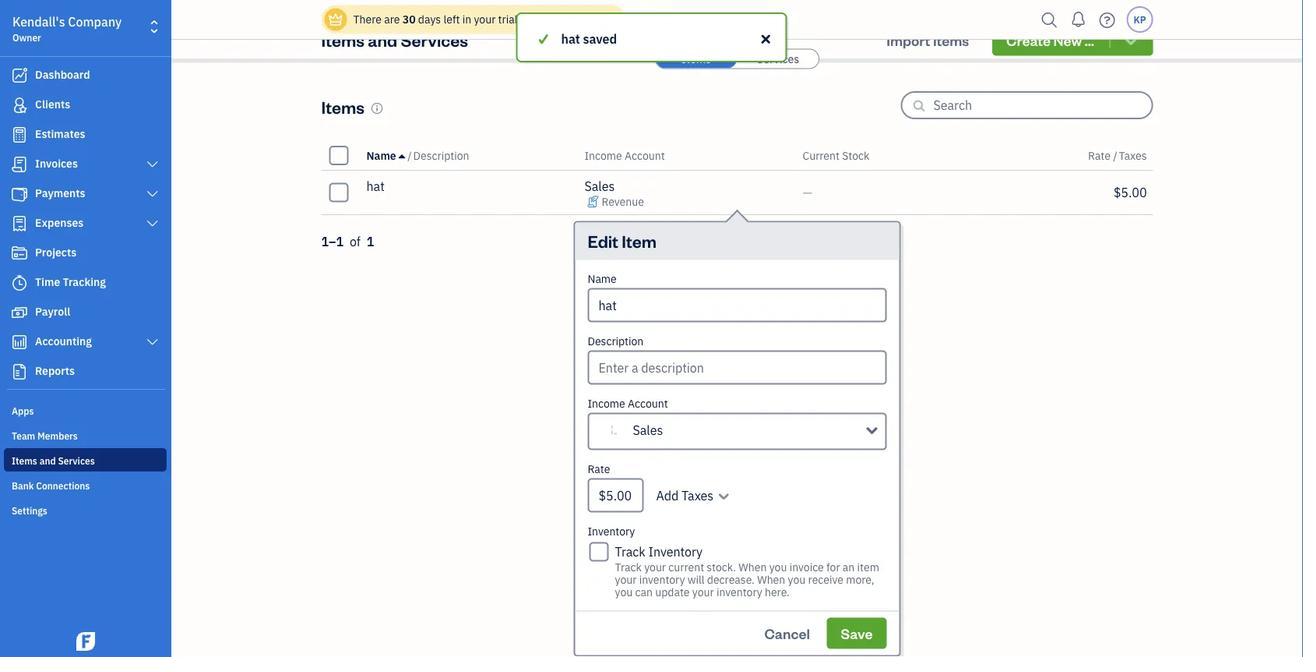 Task type: locate. For each thing, give the bounding box(es) containing it.
and inside main element
[[40, 454, 56, 467]]

0 horizontal spatial hat
[[367, 178, 385, 194]]

hat
[[562, 31, 580, 47], [367, 178, 385, 194]]

1 vertical spatial taxes
[[682, 487, 714, 503]]

account
[[572, 12, 614, 26], [625, 148, 665, 163], [628, 396, 668, 410]]

invoices
[[35, 156, 78, 171]]

1 vertical spatial and
[[40, 454, 56, 467]]

clients link
[[4, 91, 167, 119]]

chevrondown image down the kp
[[1123, 32, 1141, 48]]

rate up rate (usd) text box
[[588, 461, 611, 476]]

items down team
[[12, 454, 37, 467]]

0 vertical spatial services
[[401, 29, 468, 51]]

items and services down the 'are'
[[321, 29, 468, 51]]

2 vertical spatial chevron large down image
[[145, 336, 160, 348]]

/ right caretup icon
[[408, 148, 412, 163]]

1 horizontal spatial and
[[368, 29, 398, 51]]

1 horizontal spatial inventory
[[717, 585, 763, 599]]

1 vertical spatial items and services
[[12, 454, 95, 467]]

0 vertical spatial hat
[[562, 31, 580, 47]]

chevrondown image right add taxes
[[717, 486, 731, 505]]

you
[[770, 560, 787, 574], [788, 572, 806, 586], [615, 585, 633, 599]]

trial.
[[498, 12, 521, 26]]

taxes
[[1120, 148, 1148, 163], [682, 487, 714, 503]]

items right import
[[934, 31, 970, 49]]

0 vertical spatial chevron large down image
[[145, 158, 160, 171]]

revenue
[[602, 194, 644, 209]]

report image
[[10, 364, 29, 380]]

services inside main element
[[58, 454, 95, 467]]

1–1 of 1 or deleted
[[321, 233, 763, 270]]

sales up add at right
[[633, 422, 663, 438]]

decrease.
[[707, 572, 755, 586]]

track inventory track your current stock. when you invoice for an item your inventory will decrease. when you receive more, you can update your inventory here.
[[615, 543, 880, 599]]

taxes inside dropdown button
[[682, 487, 714, 503]]

create new … button
[[993, 24, 1154, 56]]

1 horizontal spatial /
[[1114, 148, 1118, 163]]

import items button
[[873, 24, 984, 56]]

1 horizontal spatial items and services
[[321, 29, 468, 51]]

an
[[843, 560, 855, 574]]

2 vertical spatial account
[[628, 396, 668, 410]]

services up bank connections link
[[58, 454, 95, 467]]

your right in
[[474, 12, 496, 26]]

items
[[321, 29, 365, 51], [934, 31, 970, 49], [321, 95, 365, 118], [12, 454, 37, 467]]

and
[[368, 29, 398, 51], [40, 454, 56, 467]]

Search text field
[[934, 93, 1152, 118]]

freshbooks image
[[73, 632, 98, 651]]

are
[[384, 12, 400, 26]]

new
[[1054, 31, 1083, 49]]

1 horizontal spatial taxes
[[1120, 148, 1148, 163]]

reports link
[[4, 358, 167, 386]]

your
[[474, 12, 496, 26], [645, 560, 666, 574], [615, 572, 637, 586], [693, 585, 714, 599]]

estimates link
[[4, 121, 167, 149]]

dashboard
[[35, 67, 90, 82]]

and down team members
[[40, 454, 56, 467]]

1 horizontal spatial services
[[401, 29, 468, 51]]

hat down name link
[[367, 178, 385, 194]]

you left receive
[[788, 572, 806, 586]]

inventory down rate (usd) text box
[[588, 524, 635, 538]]

0 horizontal spatial items and services
[[12, 454, 95, 467]]

0 vertical spatial inventory
[[588, 524, 635, 538]]

caretup image
[[399, 149, 405, 162]]

1 vertical spatial hat
[[367, 178, 385, 194]]

services down days
[[401, 29, 468, 51]]

chevron large down image down payroll link
[[145, 336, 160, 348]]

chevron large down image inside expenses link
[[145, 217, 160, 230]]

item
[[622, 230, 657, 252]]

and down the 'are'
[[368, 29, 398, 51]]

inventory up will at the right
[[649, 543, 703, 560]]

add taxes
[[657, 487, 714, 503]]

rate down search text field
[[1089, 148, 1111, 163]]

services
[[401, 29, 468, 51], [58, 454, 95, 467]]

1 horizontal spatial hat
[[562, 31, 580, 47]]

chevron large down image
[[145, 188, 160, 200]]

money image
[[10, 305, 29, 320]]

1 horizontal spatial chevrondown image
[[1123, 32, 1141, 48]]

estimate image
[[10, 127, 29, 143]]

3 chevron large down image from the top
[[145, 336, 160, 348]]

0 vertical spatial sales
[[585, 178, 615, 194]]

hat for hat
[[367, 178, 385, 194]]

/ up $5.00
[[1114, 148, 1118, 163]]

update
[[656, 585, 690, 599]]

current
[[803, 148, 840, 163]]

1 horizontal spatial rate
[[1089, 148, 1111, 163]]

1 vertical spatial sales
[[633, 422, 663, 438]]

deleted link
[[725, 256, 763, 270]]

0 horizontal spatial inventory
[[588, 524, 635, 538]]

info image
[[371, 102, 384, 115]]

sales down income account link
[[585, 178, 615, 194]]

when
[[739, 560, 767, 574], [758, 572, 786, 586]]

you up here.
[[770, 560, 787, 574]]

chevrondown image
[[1123, 32, 1141, 48], [717, 486, 731, 505]]

…
[[1085, 31, 1095, 49]]

sales button
[[588, 413, 887, 450]]

time
[[35, 275, 60, 289]]

hat saved status
[[0, 12, 1304, 62]]

bank connections link
[[4, 473, 167, 496]]

stock.
[[707, 560, 737, 574]]

1 vertical spatial description
[[588, 334, 644, 348]]

current
[[669, 560, 705, 574]]

for
[[827, 560, 841, 574]]

time tracking link
[[4, 269, 167, 297]]

dashboard link
[[4, 62, 167, 90]]

chevron large down image inside invoices link
[[145, 158, 160, 171]]

import
[[887, 31, 931, 49]]

chevron large down image up chevron large down icon
[[145, 158, 160, 171]]

taxes right rate link
[[1120, 148, 1148, 163]]

there are 30 days left in your trial. upgrade account
[[353, 12, 614, 26]]

0 horizontal spatial name
[[367, 148, 396, 163]]

expenses
[[35, 215, 84, 230]]

Enter a name text field
[[588, 288, 887, 322]]

chevron large down image down chevron large down icon
[[145, 217, 160, 230]]

payment image
[[10, 186, 29, 202]]

1 horizontal spatial description
[[588, 334, 644, 348]]

save button
[[827, 618, 887, 649]]

income account
[[585, 148, 665, 163], [588, 396, 668, 410]]

rate for rate
[[588, 461, 611, 476]]

0 vertical spatial rate
[[1089, 148, 1111, 163]]

company
[[68, 14, 122, 30]]

0 horizontal spatial services
[[58, 454, 95, 467]]

more,
[[847, 572, 875, 586]]

name down edit
[[588, 271, 617, 286]]

invoice
[[790, 560, 824, 574]]

hat inside the hat saved status
[[562, 31, 580, 47]]

rate for rate / taxes
[[1089, 148, 1111, 163]]

income account link
[[585, 148, 665, 163]]

1 vertical spatial chevrondown image
[[717, 486, 731, 505]]

0 vertical spatial name
[[367, 148, 396, 163]]

0 horizontal spatial and
[[40, 454, 56, 467]]

1 horizontal spatial name
[[588, 271, 617, 286]]

inventory down stock.
[[717, 585, 763, 599]]

items left info image
[[321, 95, 365, 118]]

2 chevron large down image from the top
[[145, 217, 160, 230]]

1 vertical spatial services
[[58, 454, 95, 467]]

1 horizontal spatial inventory
[[649, 543, 703, 560]]

time tracking
[[35, 275, 106, 289]]

0 horizontal spatial you
[[615, 585, 633, 599]]

chevron large down image for accounting
[[145, 336, 160, 348]]

item
[[858, 560, 880, 574]]

0 vertical spatial description
[[414, 148, 470, 163]]

1 vertical spatial rate
[[588, 461, 611, 476]]

bank
[[12, 479, 34, 492]]

search image
[[1038, 8, 1063, 32]]

0 horizontal spatial taxes
[[682, 487, 714, 503]]

your left update
[[615, 572, 637, 586]]

/
[[408, 148, 412, 163], [1114, 148, 1118, 163]]

chevron large down image
[[145, 158, 160, 171], [145, 217, 160, 230], [145, 336, 160, 348]]

taxes right add at right
[[682, 487, 714, 503]]

0 horizontal spatial sales
[[585, 178, 615, 194]]

of
[[350, 233, 361, 250]]

left
[[444, 12, 460, 26]]

1 chevron large down image from the top
[[145, 158, 160, 171]]

items and services up bank connections at the bottom left of page
[[12, 454, 95, 467]]

income
[[585, 148, 623, 163], [588, 396, 626, 410]]

0 vertical spatial chevrondown image
[[1123, 32, 1141, 48]]

inventory
[[588, 524, 635, 538], [649, 543, 703, 560]]

1 vertical spatial chevron large down image
[[145, 217, 160, 230]]

create new … button
[[993, 24, 1154, 56]]

inventory left will at the right
[[640, 572, 685, 586]]

payments link
[[4, 180, 167, 208]]

1 vertical spatial inventory
[[649, 543, 703, 560]]

name left caretup icon
[[367, 148, 396, 163]]

you left can
[[615, 585, 633, 599]]

0 vertical spatial income
[[585, 148, 623, 163]]

1 horizontal spatial sales
[[633, 422, 663, 438]]

0 horizontal spatial rate
[[588, 461, 611, 476]]

payroll
[[35, 304, 70, 319]]

client image
[[10, 97, 29, 113]]

track
[[615, 543, 646, 560], [615, 560, 642, 574]]

0 horizontal spatial /
[[408, 148, 412, 163]]

stock
[[843, 148, 870, 163]]

hat down "upgrade account" link
[[562, 31, 580, 47]]

saved
[[583, 31, 617, 47]]

1 track from the top
[[615, 543, 646, 560]]

0 horizontal spatial inventory
[[640, 572, 685, 586]]

projects link
[[4, 239, 167, 267]]

create
[[1007, 31, 1051, 49]]



Task type: describe. For each thing, give the bounding box(es) containing it.
0 vertical spatial taxes
[[1120, 148, 1148, 163]]

1 vertical spatial account
[[625, 148, 665, 163]]

clients
[[35, 97, 70, 111]]

connections
[[36, 479, 90, 492]]

chevron large down image for expenses
[[145, 217, 160, 230]]

project image
[[10, 246, 29, 261]]

here.
[[765, 585, 790, 599]]

$5.00
[[1114, 184, 1148, 201]]

settings link
[[4, 498, 167, 521]]

in
[[463, 12, 472, 26]]

items inside button
[[934, 31, 970, 49]]

save
[[841, 624, 873, 642]]

chevron large down image for invoices
[[145, 158, 160, 171]]

there
[[353, 12, 382, 26]]

name link
[[367, 148, 408, 163]]

2 horizontal spatial you
[[788, 572, 806, 586]]

main element
[[0, 0, 210, 657]]

edit
[[588, 230, 619, 252]]

go to help image
[[1095, 8, 1120, 32]]

expenses link
[[4, 210, 167, 238]]

or
[[713, 256, 723, 270]]

rate / taxes
[[1089, 148, 1148, 163]]

can
[[636, 585, 653, 599]]

notifications image
[[1067, 4, 1092, 35]]

0 horizontal spatial description
[[414, 148, 470, 163]]

0 vertical spatial income account
[[585, 148, 665, 163]]

members
[[37, 429, 78, 442]]

chevrondown image inside create new … button
[[1123, 32, 1141, 48]]

kendall's company owner
[[12, 14, 122, 44]]

items and services link
[[4, 448, 167, 472]]

current stock link
[[803, 148, 870, 163]]

payments
[[35, 186, 85, 200]]

kendall's
[[12, 14, 65, 30]]

0 vertical spatial items and services
[[321, 29, 468, 51]]

1–1
[[321, 233, 344, 250]]

1 horizontal spatial you
[[770, 560, 787, 574]]

Enter a description text field
[[588, 350, 887, 385]]

edit item
[[588, 230, 657, 252]]

chart image
[[10, 334, 29, 350]]

when left invoice
[[758, 572, 786, 586]]

accounting link
[[4, 328, 167, 356]]

rate link
[[1089, 148, 1114, 163]]

your up can
[[645, 560, 666, 574]]

create new …
[[1007, 31, 1095, 49]]

crown image
[[328, 11, 344, 28]]

receive
[[809, 572, 844, 586]]

owner
[[12, 31, 41, 44]]

invoices link
[[4, 150, 167, 178]]

estimates
[[35, 127, 85, 141]]

team
[[12, 429, 35, 442]]

upgrade
[[527, 12, 570, 26]]

expense image
[[10, 216, 29, 231]]

days
[[418, 12, 441, 26]]

kp button
[[1127, 6, 1154, 33]]

Rate (USD) text field
[[588, 478, 644, 512]]

will
[[688, 572, 705, 586]]

team members link
[[4, 423, 167, 447]]

0 horizontal spatial chevrondown image
[[717, 486, 731, 505]]

add taxes button
[[650, 486, 731, 505]]

deleted
[[725, 256, 763, 270]]

30
[[403, 12, 416, 26]]

tracking
[[63, 275, 106, 289]]

settings
[[12, 504, 47, 517]]

inventory inside track inventory track your current stock. when you invoice for an item your inventory will decrease. when you receive more, you can update your inventory here.
[[649, 543, 703, 560]]

sales inside dropdown button
[[633, 422, 663, 438]]

hat saved
[[562, 31, 617, 47]]

apps link
[[4, 398, 167, 422]]

when right stock.
[[739, 560, 767, 574]]

items down crown icon
[[321, 29, 365, 51]]

your down current
[[693, 585, 714, 599]]

1
[[367, 233, 374, 250]]

timer image
[[10, 275, 29, 291]]

1 vertical spatial name
[[588, 271, 617, 286]]

1 vertical spatial income account
[[588, 396, 668, 410]]

import items
[[887, 31, 970, 49]]

close image
[[759, 30, 774, 48]]

0 vertical spatial and
[[368, 29, 398, 51]]

2 track from the top
[[615, 560, 642, 574]]

items inside main element
[[12, 454, 37, 467]]

check image
[[537, 30, 551, 48]]

projects
[[35, 245, 77, 260]]

1 / from the left
[[408, 148, 412, 163]]

2 / from the left
[[1114, 148, 1118, 163]]

items and services inside main element
[[12, 454, 95, 467]]

1 vertical spatial income
[[588, 396, 626, 410]]

bank connections
[[12, 479, 90, 492]]

kp
[[1134, 13, 1147, 26]]

cancel button
[[751, 618, 824, 649]]

apps
[[12, 404, 34, 417]]

team members
[[12, 429, 78, 442]]

invoice image
[[10, 157, 29, 172]]

payroll link
[[4, 299, 167, 327]]

cancel
[[765, 624, 810, 642]]

—
[[803, 184, 813, 201]]

reports
[[35, 364, 75, 378]]

description link
[[414, 148, 470, 163]]

upgrade account link
[[523, 12, 614, 26]]

current stock
[[803, 148, 870, 163]]

0 vertical spatial account
[[572, 12, 614, 26]]

dashboard image
[[10, 68, 29, 83]]

hat for hat saved
[[562, 31, 580, 47]]

accounting
[[35, 334, 92, 348]]



Task type: vqa. For each thing, say whether or not it's contained in the screenshot.
company name
no



